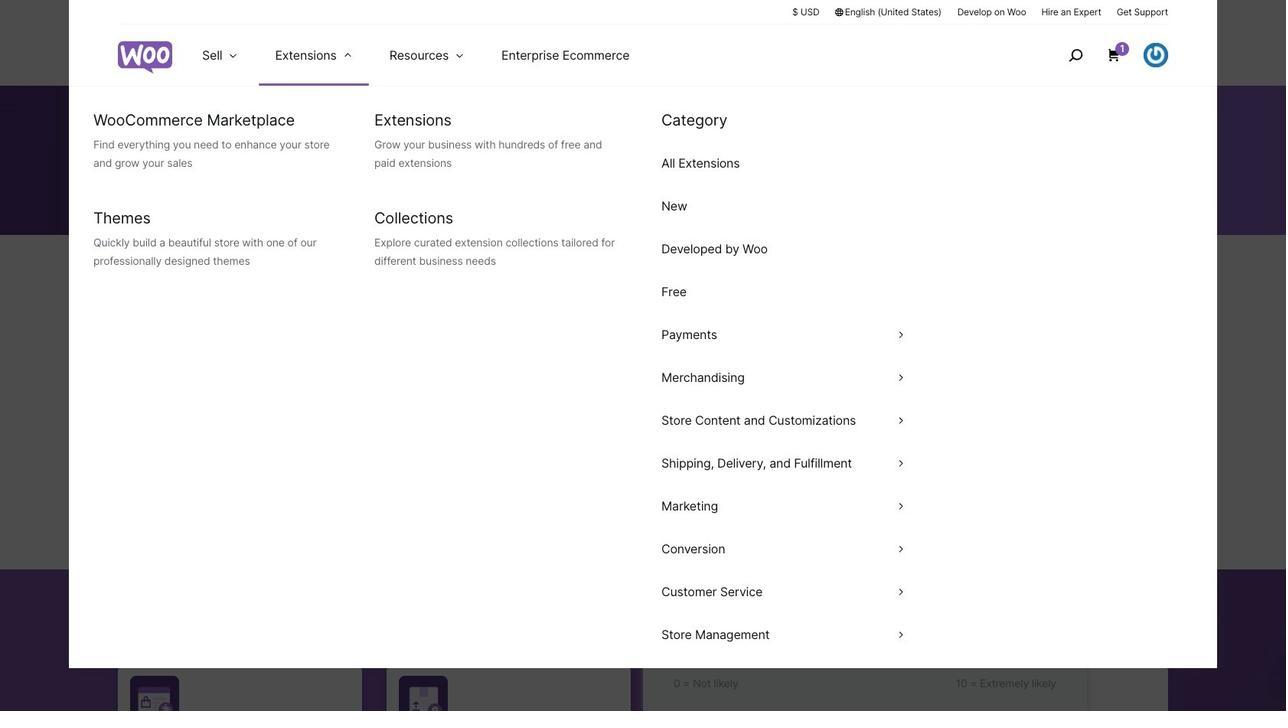 Task type: describe. For each thing, give the bounding box(es) containing it.
open account menu image
[[1144, 43, 1169, 67]]



Task type: locate. For each thing, give the bounding box(es) containing it.
search image
[[1064, 43, 1088, 67]]

service navigation menu element
[[1036, 30, 1169, 80]]



